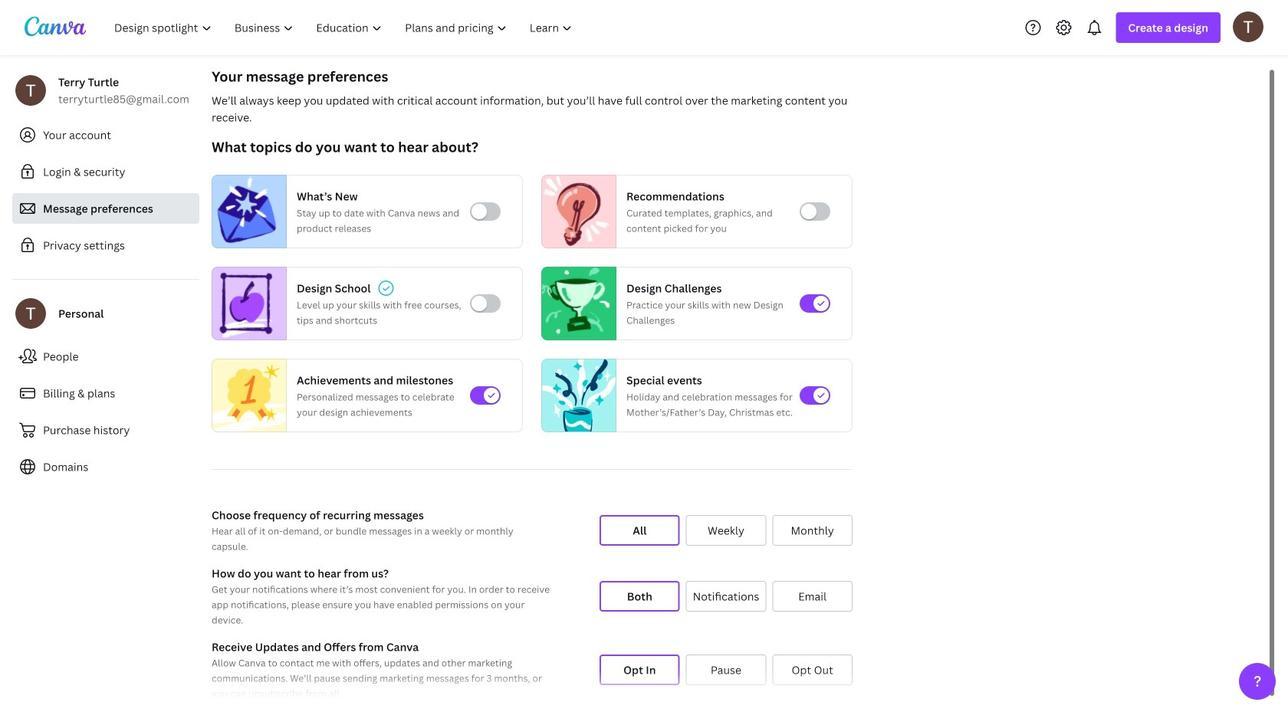 Task type: describe. For each thing, give the bounding box(es) containing it.
top level navigation element
[[104, 12, 586, 43]]



Task type: locate. For each thing, give the bounding box(es) containing it.
terry turtle image
[[1234, 11, 1264, 42]]

topic image
[[212, 175, 280, 249], [542, 175, 610, 249], [212, 267, 280, 341], [542, 267, 610, 341], [212, 356, 286, 436], [542, 356, 616, 436]]

None button
[[600, 516, 680, 546], [686, 516, 767, 546], [773, 516, 853, 546], [600, 581, 680, 612], [686, 581, 767, 612], [773, 581, 853, 612], [600, 655, 680, 686], [686, 655, 767, 686], [773, 655, 853, 686], [600, 516, 680, 546], [686, 516, 767, 546], [773, 516, 853, 546], [600, 581, 680, 612], [686, 581, 767, 612], [773, 581, 853, 612], [600, 655, 680, 686], [686, 655, 767, 686], [773, 655, 853, 686]]



Task type: vqa. For each thing, say whether or not it's contained in the screenshot.
the bottommost a
no



